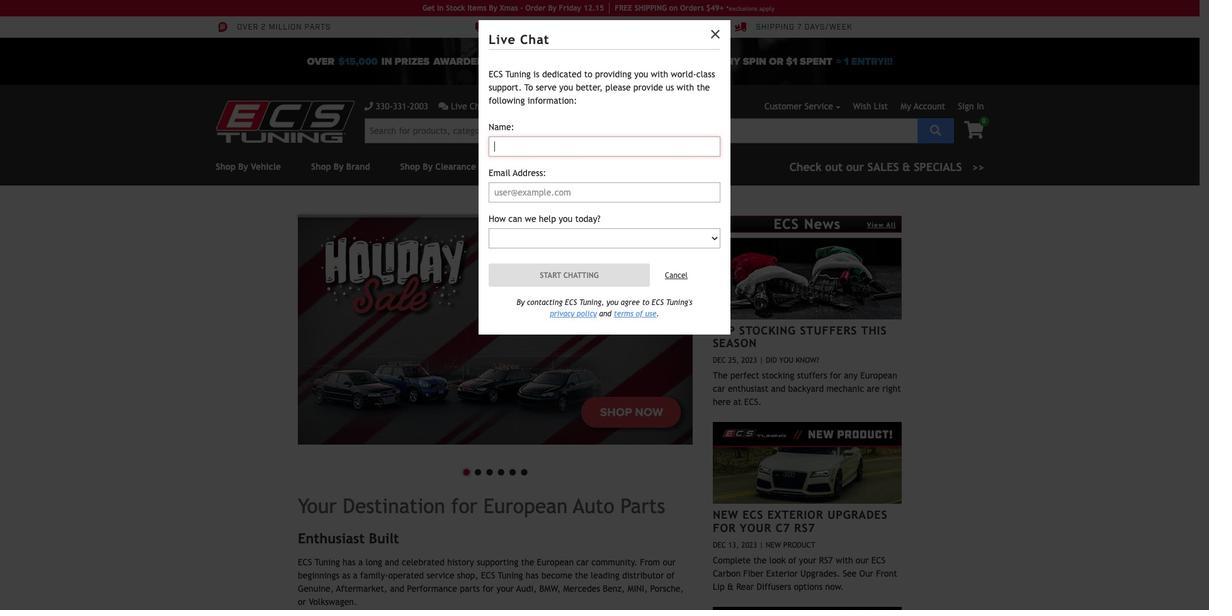 Task type: locate. For each thing, give the bounding box(es) containing it.
to up better,
[[584, 69, 592, 79]]

live inside 'document'
[[489, 32, 516, 47]]

live
[[489, 32, 516, 47], [451, 101, 467, 111]]

by right order
[[548, 4, 557, 13]]

331-
[[393, 101, 410, 111]]

0 horizontal spatial &
[[727, 582, 734, 592]]

chat inside live chat 'document'
[[520, 32, 550, 47]]

your left 'c7'
[[740, 522, 772, 535]]

2 vertical spatial for
[[483, 585, 494, 595]]

1 horizontal spatial of
[[667, 571, 675, 582]]

live chat right comments image
[[451, 101, 488, 111]]

1 vertical spatial parts
[[460, 585, 480, 595]]

rs7 up "product"
[[794, 522, 815, 535]]

for
[[713, 522, 736, 535]]

0 horizontal spatial new
[[713, 509, 739, 522]]

0 horizontal spatial chat
[[470, 101, 488, 111]]

0 vertical spatial your
[[799, 556, 816, 566]]

2023 right 25,
[[741, 357, 757, 365]]

1 horizontal spatial car
[[713, 384, 725, 394]]

1 vertical spatial tuning
[[315, 558, 340, 568]]

$49+
[[706, 4, 724, 13]]

of
[[636, 310, 643, 319], [788, 556, 796, 566], [667, 571, 675, 582]]

1 horizontal spatial parts
[[460, 585, 480, 595]]

from
[[640, 558, 660, 568]]

car inside dec 25, 2023 | did you know? the perfect stocking stuffers for any european car enthusiast and backyard mechanic are right here at ecs.
[[713, 384, 725, 394]]

1 vertical spatial with
[[677, 83, 694, 93]]

0 vertical spatial rs7
[[794, 522, 815, 535]]

1 vertical spatial live
[[451, 101, 467, 111]]

0 vertical spatial for
[[830, 371, 841, 381]]

0 horizontal spatial our
[[663, 558, 676, 568]]

live chat down -
[[489, 32, 550, 47]]

0 horizontal spatial live chat
[[451, 101, 488, 111]]

1 vertical spatial 2023
[[741, 541, 757, 550]]

of inside by contacting ecs tuning, you agree to ecs tuning's privacy policy and terms of use .
[[636, 310, 643, 319]]

by left xmas
[[489, 4, 497, 13]]

and inside by contacting ecs tuning, you agree to ecs tuning's privacy policy and terms of use .
[[599, 310, 612, 319]]

0 horizontal spatial shop
[[311, 162, 331, 172]]

new up look at the bottom of the page
[[766, 541, 781, 550]]

0 vertical spatial chat
[[520, 32, 550, 47]]

world-
[[671, 69, 696, 79]]

european down • • • • • •
[[483, 495, 568, 518]]

0 horizontal spatial to
[[584, 69, 592, 79]]

1 vertical spatial has
[[526, 571, 539, 582]]

new inside dec 13, 2023 | new product complete the look of your rs7 with our ecs carbon fiber exterior upgrades. see our front lip & rear diffusers options now.
[[766, 541, 781, 550]]

history
[[447, 558, 474, 568]]

shop left 'clearance'
[[400, 162, 420, 172]]

ecs up "front"
[[871, 556, 886, 566]]

0 horizontal spatial your
[[497, 585, 514, 595]]

by left contacting
[[517, 299, 525, 307]]

1 vertical spatial |
[[760, 541, 764, 550]]

live for live chat 'document'
[[489, 32, 516, 47]]

tuning down the 'supporting'
[[498, 571, 523, 582]]

and right long
[[385, 558, 399, 568]]

live chat for live chat 'document'
[[489, 32, 550, 47]]

enthusiast built
[[298, 531, 399, 547]]

and down stocking at bottom right
[[771, 384, 786, 394]]

terms of use link
[[614, 310, 657, 319]]

1 vertical spatial rs7
[[819, 556, 833, 566]]

live chat dialog
[[0, 0, 1209, 611]]

season
[[713, 337, 757, 350]]

generic - ecs holiday sale image
[[298, 216, 693, 445]]

c7
[[776, 522, 790, 535]]

1 dec from the top
[[713, 357, 726, 365]]

with down world-
[[677, 83, 694, 93]]

ecs inside new ecs exterior upgrades for your c7 rs7
[[743, 509, 764, 522]]

ecs up "."
[[652, 299, 664, 307]]

can
[[508, 214, 522, 224]]

your destination for european auto parts
[[298, 495, 665, 518]]

0 horizontal spatial with
[[651, 69, 668, 79]]

for left any
[[830, 371, 841, 381]]

1 horizontal spatial chat
[[520, 32, 550, 47]]

0 vertical spatial car
[[713, 384, 725, 394]]

0 vertical spatial tuning
[[506, 69, 531, 79]]

0 horizontal spatial for
[[451, 495, 477, 518]]

0 horizontal spatial live
[[451, 101, 467, 111]]

2 vertical spatial of
[[667, 571, 675, 582]]

in for get
[[437, 4, 444, 13]]

our right the from in the bottom right of the page
[[663, 558, 676, 568]]

0 horizontal spatial car
[[576, 558, 589, 568]]

of left use
[[636, 310, 643, 319]]

enthusiast
[[728, 384, 769, 394]]

european up become
[[537, 558, 574, 568]]

friday
[[559, 4, 581, 13]]

your left audi,
[[497, 585, 514, 595]]

0 vertical spatial live chat
[[489, 32, 550, 47]]

exterior inside new ecs exterior upgrades for your c7 rs7
[[768, 509, 824, 522]]

0 vertical spatial your
[[298, 495, 337, 518]]

1 vertical spatial live chat
[[451, 101, 488, 111]]

european
[[860, 371, 897, 381], [483, 495, 568, 518], [537, 558, 574, 568]]

330-331-2003
[[376, 101, 428, 111]]

dec left 25,
[[713, 357, 726, 365]]

shop by clearance link
[[400, 162, 476, 172]]

the down "class"
[[697, 83, 710, 93]]

our
[[856, 556, 869, 566], [663, 558, 676, 568]]

you
[[634, 69, 648, 79], [559, 83, 573, 93], [559, 214, 573, 224], [607, 299, 619, 307]]

new
[[713, 509, 739, 522], [766, 541, 781, 550]]

1 vertical spatial &
[[727, 582, 734, 592]]

your
[[799, 556, 816, 566], [497, 585, 514, 595]]

ecs news
[[774, 216, 841, 232]]

chat right free
[[520, 32, 550, 47]]

options
[[794, 582, 823, 592]]

european inside dec 25, 2023 | did you know? the perfect stocking stuffers for any european car enthusiast and backyard mechanic are right here at ecs.
[[860, 371, 897, 381]]

you up terms
[[607, 299, 619, 307]]

dec inside dec 13, 2023 | new product complete the look of your rs7 with our ecs carbon fiber exterior upgrades. see our front lip & rear diffusers options now.
[[713, 541, 726, 550]]

0 vertical spatial |
[[760, 357, 764, 365]]

2023 for for
[[741, 541, 757, 550]]

0 vertical spatial exterior
[[768, 509, 824, 522]]

| right 13, on the bottom right of the page
[[760, 541, 764, 550]]

2 | from the top
[[760, 541, 764, 550]]

your up enthusiast
[[298, 495, 337, 518]]

serve
[[536, 83, 557, 93]]

sign in
[[958, 101, 984, 111]]

shipping
[[520, 23, 559, 32]]

ecs up "privacy policy" link
[[565, 299, 577, 307]]

class
[[696, 69, 715, 79]]

operated
[[388, 571, 424, 582]]

you right help
[[559, 214, 573, 224]]

tuning for has
[[315, 558, 340, 568]]

| left did
[[760, 357, 764, 365]]

1 vertical spatial european
[[483, 495, 568, 518]]

with
[[651, 69, 668, 79], [677, 83, 694, 93], [836, 556, 853, 566]]

1 horizontal spatial with
[[677, 83, 694, 93]]

exterior down look at the bottom of the page
[[766, 569, 798, 579]]

parts down shop,
[[460, 585, 480, 595]]

tuning for is
[[506, 69, 531, 79]]

0 vertical spatial european
[[860, 371, 897, 381]]

my account
[[901, 101, 945, 111]]

new inside new ecs exterior upgrades for your c7 rs7
[[713, 509, 739, 522]]

my
[[901, 101, 911, 111]]

our inside the ecs tuning has a long and celebrated history supporting the european car community. from our beginnings as a family-operated service shop, ecs tuning has become the leading distributor of genuine, aftermarket, and performance parts for your audi, bmw, mercedes benz, mini, porsche, or volkswagen.
[[663, 558, 676, 568]]

& right the lip
[[727, 582, 734, 592]]

email address:
[[489, 168, 546, 178]]

new ecs exterior upgrades for your c7 rs7 link
[[713, 509, 888, 535]]

& inside the 'sales & specials' "link"
[[903, 161, 911, 174]]

0 vertical spatial dec
[[713, 357, 726, 365]]

our up our
[[856, 556, 869, 566]]

2 shop from the left
[[400, 162, 420, 172]]

we
[[525, 214, 536, 224]]

for down • • • • • •
[[451, 495, 477, 518]]

1 vertical spatial in
[[977, 101, 984, 111]]

0 horizontal spatial your
[[298, 495, 337, 518]]

and down the tuning,
[[599, 310, 612, 319]]

1 vertical spatial your
[[497, 585, 514, 595]]

0 vertical spatial with
[[651, 69, 668, 79]]

1 vertical spatial for
[[451, 495, 477, 518]]

1 horizontal spatial your
[[799, 556, 816, 566]]

ecs left news
[[774, 216, 799, 232]]

live chat for live chat link
[[451, 101, 488, 111]]

1 horizontal spatial rs7
[[819, 556, 833, 566]]

1 vertical spatial to
[[642, 299, 649, 307]]

days/week
[[805, 23, 853, 32]]

2023 right 13, on the bottom right of the page
[[741, 541, 757, 550]]

ecs up support.
[[489, 69, 503, 79]]

you down dedicated
[[559, 83, 573, 93]]

of right look at the bottom of the page
[[788, 556, 796, 566]]

our
[[859, 569, 874, 579]]

shipping 7 days/week link
[[735, 21, 853, 33]]

1 vertical spatial of
[[788, 556, 796, 566]]

0 vertical spatial in
[[437, 4, 444, 13]]

| inside dec 13, 2023 | new product complete the look of your rs7 with our ecs carbon fiber exterior upgrades. see our front lip & rear diffusers options now.
[[760, 541, 764, 550]]

1 vertical spatial your
[[740, 522, 772, 535]]

to inside ecs tuning is dedicated to providing you with world-class support. to serve you better, please provide us with the following information:
[[584, 69, 592, 79]]

to up use
[[642, 299, 649, 307]]

2 vertical spatial european
[[537, 558, 574, 568]]

with up see
[[836, 556, 853, 566]]

shop by clearance
[[400, 162, 476, 172]]

the inside dec 13, 2023 | new product complete the look of your rs7 with our ecs carbon fiber exterior upgrades. see our front lip & rear diffusers options now.
[[754, 556, 767, 566]]

shop left brand
[[311, 162, 331, 172]]

product
[[783, 541, 816, 550]]

search image
[[930, 124, 941, 136]]

car up "mercedes"
[[576, 558, 589, 568]]

orders
[[680, 4, 704, 13]]

in right 'sign'
[[977, 101, 984, 111]]

1 vertical spatial new
[[766, 541, 781, 550]]

•
[[461, 458, 472, 484], [472, 458, 484, 484], [484, 458, 495, 484], [495, 458, 507, 484], [507, 458, 518, 484], [518, 458, 530, 484]]

2 horizontal spatial for
[[830, 371, 841, 381]]

you
[[779, 357, 794, 365]]

2 2023 from the top
[[741, 541, 757, 550]]

& right sales on the top right of the page
[[903, 161, 911, 174]]

1 vertical spatial dec
[[713, 541, 726, 550]]

0 vertical spatial &
[[903, 161, 911, 174]]

3 • from the left
[[484, 458, 495, 484]]

top stocking stuffers this season link
[[713, 324, 887, 350]]

your
[[298, 495, 337, 518], [740, 522, 772, 535]]

0 vertical spatial to
[[584, 69, 592, 79]]

-
[[520, 4, 523, 13]]

live chat
[[489, 32, 550, 47], [451, 101, 488, 111]]

2 horizontal spatial of
[[788, 556, 796, 566]]

on
[[669, 4, 678, 13]]

by left brand
[[334, 162, 344, 172]]

dec inside dec 25, 2023 | did you know? the perfect stocking stuffers for any european car enthusiast and backyard mechanic are right here at ecs.
[[713, 357, 726, 365]]

0 horizontal spatial rs7
[[794, 522, 815, 535]]

the
[[697, 83, 710, 93], [754, 556, 767, 566], [521, 558, 534, 568], [575, 571, 588, 582]]

1 horizontal spatial in
[[977, 101, 984, 111]]

0 horizontal spatial parts
[[305, 23, 331, 32]]

chat
[[520, 32, 550, 47], [470, 101, 488, 111]]

ecs up beginnings
[[298, 558, 312, 568]]

2 vertical spatial with
[[836, 556, 853, 566]]

ecs
[[489, 69, 503, 79], [774, 216, 799, 232], [565, 299, 577, 307], [652, 299, 664, 307], [743, 509, 764, 522], [871, 556, 886, 566], [298, 558, 312, 568], [481, 571, 495, 582]]

1 shop from the left
[[311, 162, 331, 172]]

new up 13, on the bottom right of the page
[[713, 509, 739, 522]]

a left long
[[358, 558, 363, 568]]

shop for shop by brand
[[311, 162, 331, 172]]

european up are
[[860, 371, 897, 381]]

at
[[733, 398, 742, 408]]

sales
[[868, 161, 899, 174]]

0 link
[[954, 117, 989, 140]]

exterior up "product"
[[768, 509, 824, 522]]

1 horizontal spatial &
[[903, 161, 911, 174]]

with up us
[[651, 69, 668, 79]]

|
[[760, 357, 764, 365], [760, 541, 764, 550]]

2023 inside dec 25, 2023 | did you know? the perfect stocking stuffers for any european car enthusiast and backyard mechanic are right here at ecs.
[[741, 357, 757, 365]]

.
[[657, 310, 659, 319]]

car inside the ecs tuning has a long and celebrated history supporting the european car community. from our beginnings as a family-operated service shop, ecs tuning has become the leading distributor of genuine, aftermarket, and performance parts for your audi, bmw, mercedes benz, mini, porsche, or volkswagen.
[[576, 558, 589, 568]]

1 horizontal spatial live chat
[[489, 32, 550, 47]]

1 horizontal spatial shop
[[400, 162, 420, 172]]

tuning's
[[666, 299, 693, 307]]

performance
[[407, 585, 457, 595]]

has up audi,
[[526, 571, 539, 582]]

0 vertical spatial of
[[636, 310, 643, 319]]

by inside by contacting ecs tuning, you agree to ecs tuning's privacy policy and terms of use .
[[517, 299, 525, 307]]

upgrades
[[828, 509, 888, 522]]

for down the 'supporting'
[[483, 585, 494, 595]]

0 vertical spatial has
[[343, 558, 356, 568]]

cancel link
[[665, 270, 688, 281]]

rs7
[[794, 522, 815, 535], [819, 556, 833, 566]]

your inside the ecs tuning has a long and celebrated history supporting the european car community. from our beginnings as a family-operated service shop, ecs tuning has become the leading distributor of genuine, aftermarket, and performance parts for your audi, bmw, mercedes benz, mini, porsche, or volkswagen.
[[497, 585, 514, 595]]

0 vertical spatial new
[[713, 509, 739, 522]]

ecs right for
[[743, 509, 764, 522]]

rs7 up upgrades.
[[819, 556, 833, 566]]

parts
[[305, 23, 331, 32], [460, 585, 480, 595]]

1 vertical spatial exterior
[[766, 569, 798, 579]]

new ecs exterior upgrades for your c7 rs7 image
[[713, 423, 902, 505]]

top stocking stuffers this season image
[[713, 238, 902, 320]]

stuffers
[[800, 324, 857, 337]]

information:
[[528, 96, 577, 106]]

the up fiber
[[754, 556, 767, 566]]

live chat inside 'document'
[[489, 32, 550, 47]]

2 horizontal spatial with
[[836, 556, 853, 566]]

0 vertical spatial live
[[489, 32, 516, 47]]

how can we help you today?
[[489, 214, 601, 224]]

parts right million
[[305, 23, 331, 32]]

0 horizontal spatial in
[[437, 4, 444, 13]]

tuning inside ecs tuning is dedicated to providing you with world-class support. to serve you better, please provide us with the following information:
[[506, 69, 531, 79]]

0 vertical spatial 2023
[[741, 357, 757, 365]]

as
[[342, 571, 350, 582]]

tuning up beginnings
[[315, 558, 340, 568]]

your down "product"
[[799, 556, 816, 566]]

start chatting
[[540, 271, 599, 280]]

xmas
[[500, 4, 518, 13]]

dec left 13, on the bottom right of the page
[[713, 541, 726, 550]]

| inside dec 25, 2023 | did you know? the perfect stocking stuffers for any european car enthusiast and backyard mechanic are right here at ecs.
[[760, 357, 764, 365]]

in right get
[[437, 4, 444, 13]]

1 vertical spatial a
[[353, 571, 358, 582]]

6 • from the left
[[518, 458, 530, 484]]

live right comments image
[[451, 101, 467, 111]]

1 horizontal spatial new
[[766, 541, 781, 550]]

1 vertical spatial chat
[[470, 101, 488, 111]]

1 horizontal spatial your
[[740, 522, 772, 535]]

chat left 'following'
[[470, 101, 488, 111]]

tuning up 'to'
[[506, 69, 531, 79]]

comments image
[[438, 102, 448, 111]]

now.
[[825, 582, 844, 592]]

2 dec from the top
[[713, 541, 726, 550]]

perfect
[[730, 371, 759, 381]]

1 horizontal spatial for
[[483, 585, 494, 595]]

chat inside live chat link
[[470, 101, 488, 111]]

live down xmas
[[489, 32, 516, 47]]

0 horizontal spatial of
[[636, 310, 643, 319]]

a right as
[[353, 571, 358, 582]]

1 | from the top
[[760, 357, 764, 365]]

*exclusions
[[727, 5, 758, 12]]

25,
[[728, 357, 739, 365]]

lip
[[713, 582, 725, 592]]

wish list link
[[853, 101, 888, 111]]

in for sign
[[977, 101, 984, 111]]

0 horizontal spatial has
[[343, 558, 356, 568]]

2023 inside dec 13, 2023 | new product complete the look of your rs7 with our ecs carbon fiber exterior upgrades. see our front lip & rear diffusers options now.
[[741, 541, 757, 550]]

has up as
[[343, 558, 356, 568]]

and
[[599, 310, 612, 319], [771, 384, 786, 394], [385, 558, 399, 568], [390, 585, 404, 595]]

of up 'porsche,'
[[667, 571, 675, 582]]

1 horizontal spatial a
[[358, 558, 363, 568]]

car down the
[[713, 384, 725, 394]]

live chat document
[[479, 20, 731, 335]]

1 2023 from the top
[[741, 357, 757, 365]]

ecs tuning image
[[216, 101, 354, 143]]

audi,
[[516, 585, 537, 595]]

1 horizontal spatial our
[[856, 556, 869, 566]]

Your Name text field
[[489, 137, 720, 157]]

for inside the ecs tuning has a long and celebrated history supporting the european car community. from our beginnings as a family-operated service shop, ecs tuning has become the leading distributor of genuine, aftermarket, and performance parts for your audi, bmw, mercedes benz, mini, porsche, or volkswagen.
[[483, 585, 494, 595]]

1 horizontal spatial to
[[642, 299, 649, 307]]

1 horizontal spatial live
[[489, 32, 516, 47]]

1 vertical spatial car
[[576, 558, 589, 568]]

13,
[[728, 541, 739, 550]]

exterior inside dec 13, 2023 | new product complete the look of your rs7 with our ecs carbon fiber exterior upgrades. see our front lip & rear diffusers options now.
[[766, 569, 798, 579]]



Task type: vqa. For each thing, say whether or not it's contained in the screenshot.
Vinyl Wrap
no



Task type: describe. For each thing, give the bounding box(es) containing it.
my account link
[[901, 101, 945, 111]]

1 • from the left
[[461, 458, 472, 484]]

is
[[533, 69, 540, 79]]

privacy
[[550, 310, 574, 319]]

chat for live chat link
[[470, 101, 488, 111]]

benz,
[[603, 585, 625, 595]]

of inside the ecs tuning has a long and celebrated history supporting the european car community. from our beginnings as a family-operated service shop, ecs tuning has become the leading distributor of genuine, aftermarket, and performance parts for your audi, bmw, mercedes benz, mini, porsche, or volkswagen.
[[667, 571, 675, 582]]

aftermarket,
[[336, 585, 387, 595]]

community.
[[592, 558, 637, 568]]

0 vertical spatial parts
[[305, 23, 331, 32]]

& inside dec 13, 2023 | new product complete the look of your rs7 with our ecs carbon fiber exterior upgrades. see our front lip & rear diffusers options now.
[[727, 582, 734, 592]]

and down operated
[[390, 585, 404, 595]]

$49
[[585, 23, 601, 32]]

become
[[541, 571, 572, 582]]

are
[[867, 384, 880, 394]]

any
[[844, 371, 858, 381]]

1
[[844, 55, 849, 68]]

today?
[[575, 214, 601, 224]]

| for season
[[760, 357, 764, 365]]

long
[[366, 558, 382, 568]]

to inside by contacting ecs tuning, you agree to ecs tuning's privacy policy and terms of use .
[[642, 299, 649, 307]]

family-
[[360, 571, 388, 582]]

carbon
[[713, 569, 741, 579]]

• • • • • •
[[461, 458, 530, 484]]

brand
[[346, 162, 370, 172]]

get
[[423, 4, 435, 13]]

over 2 million parts
[[237, 23, 331, 32]]

= 1 entry!!!
[[836, 55, 893, 68]]

your inside dec 13, 2023 | new product complete the look of your rs7 with our ecs carbon fiber exterior upgrades. see our front lip & rear diffusers options now.
[[799, 556, 816, 566]]

news
[[804, 216, 841, 232]]

330-331-2003 link
[[364, 100, 428, 113]]

beginnings
[[298, 571, 340, 582]]

view
[[867, 222, 884, 229]]

or
[[298, 598, 306, 608]]

330-
[[376, 101, 393, 111]]

rs7 inside new ecs exterior upgrades for your c7 rs7
[[794, 522, 815, 535]]

for inside dec 25, 2023 | did you know? the perfect stocking stuffers for any european car enthusiast and backyard mechanic are right here at ecs.
[[830, 371, 841, 381]]

backyard
[[788, 384, 824, 394]]

ecs tuning 'spin to win' contest logo image
[[525, 43, 675, 74]]

dec 25, 2023 | did you know? the perfect stocking stuffers for any european car enthusiast and backyard mechanic are right here at ecs.
[[713, 357, 901, 408]]

your inside new ecs exterior upgrades for your c7 rs7
[[740, 522, 772, 535]]

support.
[[489, 83, 522, 93]]

million
[[269, 23, 302, 32]]

ecs inside ecs tuning is dedicated to providing you with world-class support. to serve you better, please provide us with the following information:
[[489, 69, 503, 79]]

clearance
[[435, 162, 476, 172]]

auto
[[573, 495, 614, 518]]

ecs down the 'supporting'
[[481, 571, 495, 582]]

4 • from the left
[[495, 458, 507, 484]]

account
[[914, 101, 945, 111]]

mercedes
[[563, 585, 600, 595]]

ecs tuning is dedicated to providing you with world-class support. to serve you better, please provide us with the following information:
[[489, 69, 715, 106]]

0 horizontal spatial a
[[353, 571, 358, 582]]

european inside the ecs tuning has a long and celebrated history supporting the european car community. from our beginnings as a family-operated service shop, ecs tuning has become the leading distributor of genuine, aftermarket, and performance parts for your audi, bmw, mercedes benz, mini, porsche, or volkswagen.
[[537, 558, 574, 568]]

Search text field
[[364, 118, 917, 144]]

the up audi,
[[521, 558, 534, 568]]

built
[[369, 531, 399, 547]]

2003
[[410, 101, 428, 111]]

address:
[[513, 168, 546, 178]]

stocking
[[739, 324, 796, 337]]

user@example.com email field
[[489, 183, 720, 203]]

2023 for season
[[741, 357, 757, 365]]

leading
[[591, 571, 620, 582]]

see
[[843, 569, 857, 579]]

know?
[[796, 357, 819, 365]]

the up "mercedes"
[[575, 571, 588, 582]]

order
[[525, 4, 546, 13]]

| for for
[[760, 541, 764, 550]]

ping
[[650, 4, 667, 13]]

2 vertical spatial tuning
[[498, 571, 523, 582]]

sign in link
[[958, 101, 984, 111]]

sales & specials
[[868, 161, 962, 174]]

right
[[882, 384, 901, 394]]

=
[[836, 55, 841, 68]]

here
[[713, 398, 731, 408]]

by contacting ecs tuning, you agree to ecs tuning's privacy policy and terms of use .
[[517, 299, 693, 319]]

shop by brand link
[[311, 162, 370, 172]]

ecs inside dec 13, 2023 | new product complete the look of your rs7 with our ecs carbon fiber exterior upgrades. see our front lip & rear diffusers options now.
[[871, 556, 886, 566]]

parts inside the ecs tuning has a long and celebrated history supporting the european car community. from our beginnings as a family-operated service shop, ecs tuning has become the leading distributor of genuine, aftermarket, and performance parts for your audi, bmw, mercedes benz, mini, porsche, or volkswagen.
[[460, 585, 480, 595]]

1 horizontal spatial has
[[526, 571, 539, 582]]

privacy policy link
[[550, 310, 597, 319]]

use
[[645, 310, 657, 319]]

name:
[[489, 122, 514, 132]]

rs7 inside dec 13, 2023 | new product complete the look of your rs7 with our ecs carbon fiber exterior upgrades. see our front lip & rear diffusers options now.
[[819, 556, 833, 566]]

distributor
[[622, 571, 664, 582]]

the inside ecs tuning is dedicated to providing you with world-class support. to serve you better, please provide us with the following information:
[[697, 83, 710, 93]]

ship
[[635, 4, 650, 13]]

dec for new ecs exterior upgrades for your c7 rs7
[[713, 541, 726, 550]]

our inside dec 13, 2023 | new product complete the look of your rs7 with our ecs carbon fiber exterior upgrades. see our front lip & rear diffusers options now.
[[856, 556, 869, 566]]

shipping
[[756, 23, 795, 32]]

rear
[[736, 582, 754, 592]]

you up provide
[[634, 69, 648, 79]]

did
[[766, 357, 777, 365]]

celebrated
[[402, 558, 445, 568]]

new ecs b9 rs5 3.0t valved exhaust system image
[[713, 608, 902, 611]]

sign
[[958, 101, 974, 111]]

you inside by contacting ecs tuning, you agree to ecs tuning's privacy policy and terms of use .
[[607, 299, 619, 307]]

5 • from the left
[[507, 458, 518, 484]]

with inside dec 13, 2023 | new product complete the look of your rs7 with our ecs carbon fiber exterior upgrades. see our front lip & rear diffusers options now.
[[836, 556, 853, 566]]

chat for live chat 'document'
[[520, 32, 550, 47]]

stock
[[446, 4, 465, 13]]

complete
[[713, 556, 751, 566]]

ecs.
[[744, 398, 762, 408]]

shop for shop by clearance
[[400, 162, 420, 172]]

policy
[[577, 310, 597, 319]]

ecs tuning has a long and celebrated history supporting the european car community. from our beginnings as a family-operated service shop, ecs tuning has become the leading distributor of genuine, aftermarket, and performance parts for your audi, bmw, mercedes benz, mini, porsche, or volkswagen.
[[298, 558, 684, 608]]

view all
[[867, 222, 896, 229]]

please
[[605, 83, 631, 93]]

genuine,
[[298, 585, 334, 595]]

agree
[[621, 299, 640, 307]]

over
[[237, 23, 259, 32]]

live for live chat link
[[451, 101, 467, 111]]

over 2 million parts link
[[216, 21, 331, 33]]

wish
[[853, 101, 871, 111]]

2 • from the left
[[472, 458, 484, 484]]

cancel
[[665, 271, 688, 280]]

0 vertical spatial a
[[358, 558, 363, 568]]

by left 'clearance'
[[423, 162, 433, 172]]

free shipping over $49
[[497, 23, 601, 32]]

dec for top stocking stuffers this season
[[713, 357, 726, 365]]

items
[[467, 4, 487, 13]]

2
[[261, 23, 266, 32]]

bmw,
[[539, 585, 561, 595]]

and inside dec 25, 2023 | did you know? the perfect stocking stuffers for any european car enthusiast and backyard mechanic are right here at ecs.
[[771, 384, 786, 394]]

dec 13, 2023 | new product complete the look of your rs7 with our ecs carbon fiber exterior upgrades. see our front lip & rear diffusers options now.
[[713, 541, 897, 592]]

tuning,
[[579, 299, 604, 307]]

over
[[561, 23, 583, 32]]

of inside dec 13, 2023 | new product complete the look of your rs7 with our ecs carbon fiber exterior upgrades. see our front lip & rear diffusers options now.
[[788, 556, 796, 566]]

chatting
[[563, 271, 599, 280]]

phone image
[[364, 102, 373, 111]]



